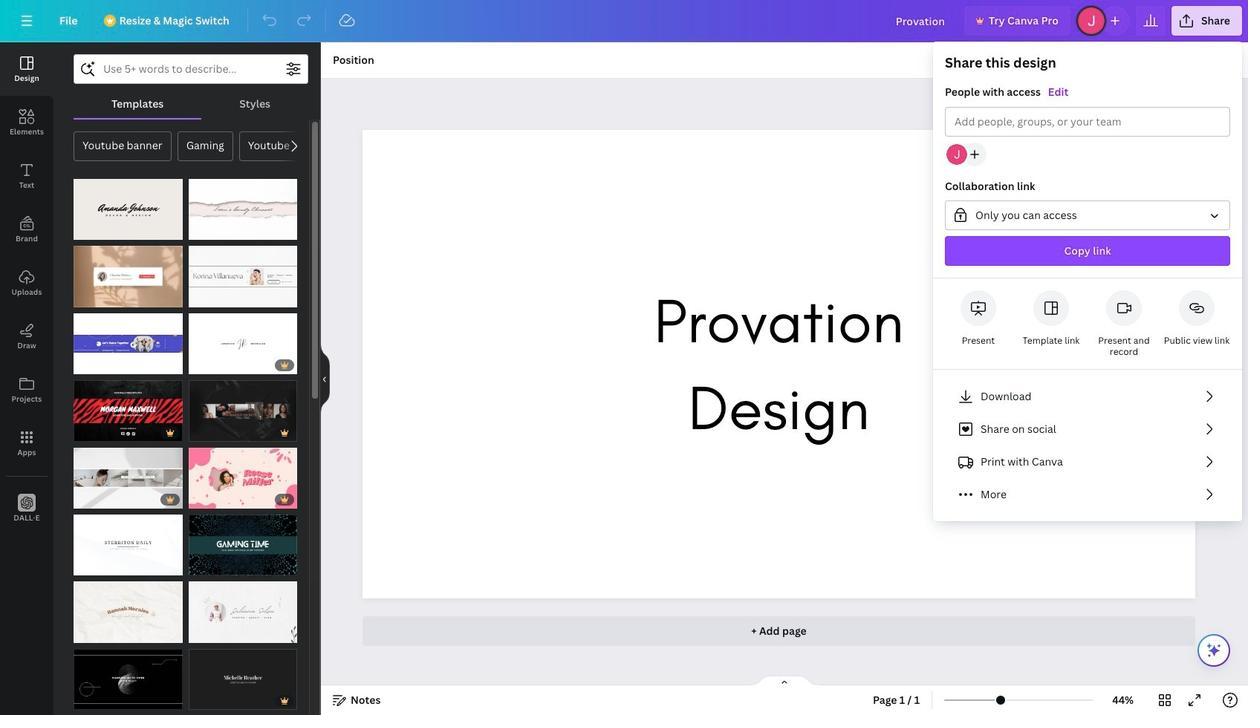 Task type: vqa. For each thing, say whether or not it's contained in the screenshot.
Black Minimalist Photo Collage Makeup Blog YouTube Banner
yes



Task type: describe. For each thing, give the bounding box(es) containing it.
modern gaming cover youtube channel art image
[[188, 515, 297, 576]]

white name youtube channel art group
[[188, 313, 297, 375]]

neutral simple minimalist lifestyle blogger youtube channel art group
[[74, 246, 182, 308]]

Design title text field
[[884, 6, 959, 36]]

blue modern dance channel youtube banner image
[[74, 313, 182, 375]]

main menu bar
[[0, 0, 1249, 42]]

beige gray clean aesthetic photo collage youtube banner group
[[74, 448, 182, 509]]

white beige minimalist fashion youtube channel art image
[[188, 582, 297, 643]]

show pages image
[[749, 676, 820, 687]]

black and ivory modern name youtube channel art image
[[74, 179, 182, 240]]

white name youtube channel art image
[[188, 313, 297, 375]]

neutral simple minimalist lifestyle blogger youtube channel art image
[[74, 246, 182, 308]]

Add people, groups, or your team text field
[[955, 108, 1221, 136]]

black and white simple minimalist futuristic gaming youtube banner group
[[74, 640, 182, 711]]

hide image
[[320, 343, 330, 415]]

black and red frame morgan maxwell upload everyday youtube channel art image
[[74, 381, 182, 442]]

pink fun background youtube banner image
[[188, 448, 297, 509]]

Use 5+ words to describe... search field
[[103, 55, 279, 83]]

black and ivory modern name youtube channel art group
[[74, 179, 182, 240]]

brown and cream aesthetic paper beauty youtube channel art group
[[74, 582, 182, 643]]

feminine torn paper name youtube channel art image
[[188, 179, 297, 240]]

black and red frame morgan maxwell upload everyday youtube channel art group
[[74, 381, 182, 442]]

canva assistant image
[[1205, 642, 1223, 660]]



Task type: locate. For each thing, give the bounding box(es) containing it.
side panel tab list
[[0, 42, 54, 536]]

pink fun background youtube banner group
[[188, 448, 297, 509]]

Zoom button
[[1099, 689, 1147, 713]]

black and white simple minimalist futuristic gaming youtube banner image
[[74, 649, 182, 711]]

black minimalist photo collage makeup blog youtube banner group
[[188, 381, 297, 442]]

blue modern dance channel youtube banner group
[[74, 313, 182, 375]]

black and white elegant youtube channel art group
[[188, 640, 297, 711]]

None button
[[945, 201, 1231, 230]]

list
[[945, 382, 1231, 510]]

black and white elegant youtube channel art image
[[188, 649, 297, 711]]

black minimalist photo collage makeup blog youtube banner image
[[188, 381, 297, 442]]

group
[[933, 54, 1243, 279]]

white beige minimalist fashion youtube channel art group
[[188, 582, 297, 643]]

white grey dark blue light professional general news youtube banner group
[[74, 515, 182, 576]]

white minimalist skincare review vlogger youtube banner image
[[188, 246, 297, 308]]

white grey dark blue light professional general news youtube banner image
[[74, 515, 182, 576]]

beige gray clean aesthetic photo collage youtube banner image
[[74, 448, 182, 509]]



